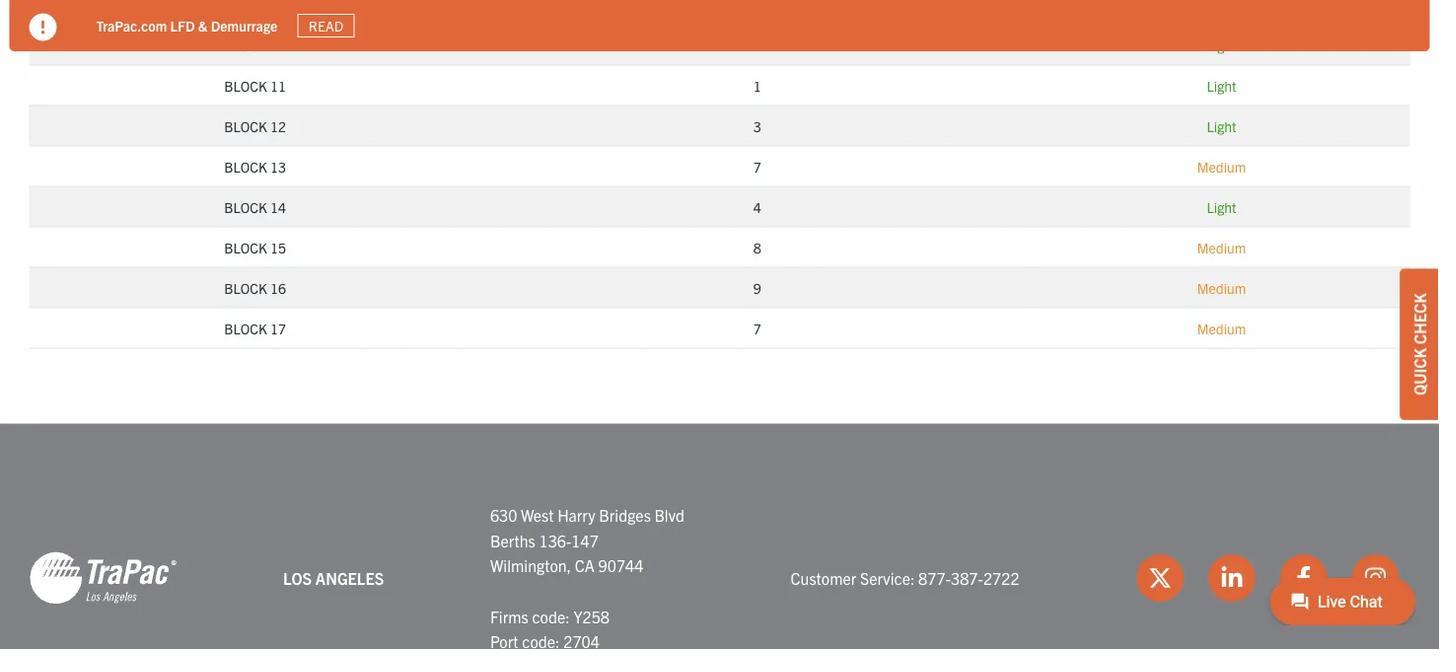 Task type: locate. For each thing, give the bounding box(es) containing it.
16
[[270, 279, 286, 297]]

quick check link
[[1400, 269, 1440, 420]]

block left 11
[[224, 77, 267, 95]]

7
[[754, 158, 762, 176], [754, 320, 762, 337]]

los angeles image
[[29, 551, 177, 606]]

1 7 from the top
[[754, 158, 762, 176]]

quick
[[1410, 348, 1430, 395]]

lfd
[[170, 16, 195, 34]]

2 block from the top
[[224, 77, 267, 95]]

block left 15
[[224, 239, 267, 256]]

7 block from the top
[[224, 279, 267, 297]]

0 vertical spatial 4
[[754, 36, 762, 54]]

4 up 8
[[754, 198, 762, 216]]

footer
[[0, 424, 1440, 649]]

block 16
[[224, 279, 286, 297]]

medium for block 13
[[1198, 158, 1247, 176]]

code:
[[532, 607, 570, 626]]

medium
[[1198, 158, 1247, 176], [1198, 239, 1247, 256], [1198, 279, 1247, 297], [1198, 320, 1247, 337]]

11
[[270, 77, 286, 95]]

medium for block 15
[[1198, 239, 1247, 256]]

2 7 from the top
[[754, 320, 762, 337]]

3 light from the top
[[1207, 117, 1237, 135]]

block left the 17
[[224, 320, 267, 337]]

7 for block 13
[[754, 158, 762, 176]]

blvd
[[655, 506, 685, 525]]

3 block from the top
[[224, 117, 267, 135]]

3 medium from the top
[[1198, 279, 1247, 297]]

1 light from the top
[[1207, 36, 1237, 54]]

1 4 from the top
[[754, 36, 762, 54]]

quick check
[[1410, 293, 1430, 395]]

7 down 3
[[754, 158, 762, 176]]

block left 12
[[224, 117, 267, 135]]

147
[[572, 531, 599, 551]]

block 10
[[224, 36, 286, 54]]

4 light from the top
[[1207, 198, 1237, 216]]

block
[[224, 36, 267, 54], [224, 77, 267, 95], [224, 117, 267, 135], [224, 158, 267, 176], [224, 198, 267, 216], [224, 239, 267, 256], [224, 279, 267, 297], [224, 320, 267, 337]]

7 down 9 on the top right of the page
[[754, 320, 762, 337]]

8 block from the top
[[224, 320, 267, 337]]

6 block from the top
[[224, 239, 267, 256]]

2 4 from the top
[[754, 198, 762, 216]]

angeles
[[316, 569, 384, 588]]

0 vertical spatial 7
[[754, 158, 762, 176]]

4 medium from the top
[[1198, 320, 1247, 337]]

block 17
[[224, 320, 286, 337]]

4 up the 1
[[754, 36, 762, 54]]

12
[[270, 117, 286, 135]]

1 medium from the top
[[1198, 158, 1247, 176]]

block 12
[[224, 117, 286, 135]]

firms
[[490, 607, 529, 626]]

read link
[[297, 14, 355, 38]]

block for block 13
[[224, 158, 267, 176]]

los angeles
[[283, 569, 384, 588]]

1 vertical spatial 7
[[754, 320, 762, 337]]

10
[[270, 36, 286, 54]]

block left 13
[[224, 158, 267, 176]]

trapac.com
[[96, 16, 167, 34]]

block left 14
[[224, 198, 267, 216]]

ca
[[575, 556, 595, 576]]

1 block from the top
[[224, 36, 267, 54]]

5 block from the top
[[224, 198, 267, 216]]

medium for block 17
[[1198, 320, 1247, 337]]

light for block 14
[[1207, 198, 1237, 216]]

light
[[1207, 36, 1237, 54], [1207, 77, 1237, 95], [1207, 117, 1237, 135], [1207, 198, 1237, 216]]

4
[[754, 36, 762, 54], [754, 198, 762, 216]]

1 vertical spatial 4
[[754, 198, 762, 216]]

block down 'demurrage'
[[224, 36, 267, 54]]

2 light from the top
[[1207, 77, 1237, 95]]

block left 16
[[224, 279, 267, 297]]

4 block from the top
[[224, 158, 267, 176]]

2 medium from the top
[[1198, 239, 1247, 256]]

footer containing 630 west harry bridges blvd
[[0, 424, 1440, 649]]

block for block 11
[[224, 77, 267, 95]]

west
[[521, 506, 554, 525]]

berths
[[490, 531, 536, 551]]



Task type: describe. For each thing, give the bounding box(es) containing it.
630
[[490, 506, 517, 525]]

15
[[270, 239, 286, 256]]

customer service: 877-387-2722
[[791, 569, 1020, 588]]

block for block 17
[[224, 320, 267, 337]]

14
[[270, 198, 286, 216]]

&
[[198, 16, 208, 34]]

4 for block 14
[[754, 198, 762, 216]]

block for block 14
[[224, 198, 267, 216]]

customer
[[791, 569, 857, 588]]

solid image
[[29, 13, 57, 41]]

demurrage
[[211, 16, 278, 34]]

387-
[[951, 569, 984, 588]]

block 13
[[224, 158, 286, 176]]

7 for block 17
[[754, 320, 762, 337]]

17
[[270, 320, 286, 337]]

block 15
[[224, 239, 286, 256]]

877-
[[919, 569, 951, 588]]

y258
[[574, 607, 610, 626]]

wilmington,
[[490, 556, 571, 576]]

bridges
[[599, 506, 651, 525]]

check
[[1410, 293, 1430, 344]]

service:
[[860, 569, 915, 588]]

90744
[[598, 556, 644, 576]]

8
[[754, 239, 762, 256]]

block for block 10
[[224, 36, 267, 54]]

light for block 11
[[1207, 77, 1237, 95]]

los
[[283, 569, 312, 588]]

harry
[[558, 506, 595, 525]]

light for block 10
[[1207, 36, 1237, 54]]

medium for block 16
[[1198, 279, 1247, 297]]

block for block 15
[[224, 239, 267, 256]]

4 for block 10
[[754, 36, 762, 54]]

read
[[309, 17, 344, 35]]

13
[[270, 158, 286, 176]]

3
[[754, 117, 762, 135]]

630 west harry bridges blvd berths 136-147 wilmington, ca 90744
[[490, 506, 685, 576]]

9
[[754, 279, 762, 297]]

2722
[[984, 569, 1020, 588]]

block 14
[[224, 198, 286, 216]]

1
[[754, 77, 762, 95]]

block for block 16
[[224, 279, 267, 297]]

trapac.com lfd & demurrage
[[96, 16, 278, 34]]

136-
[[539, 531, 572, 551]]

block 11
[[224, 77, 286, 95]]

light for block 12
[[1207, 117, 1237, 135]]

block for block 12
[[224, 117, 267, 135]]

firms code:  y258
[[490, 607, 610, 626]]



Task type: vqa. For each thing, say whether or not it's contained in the screenshot.
BLOCK 17 block
yes



